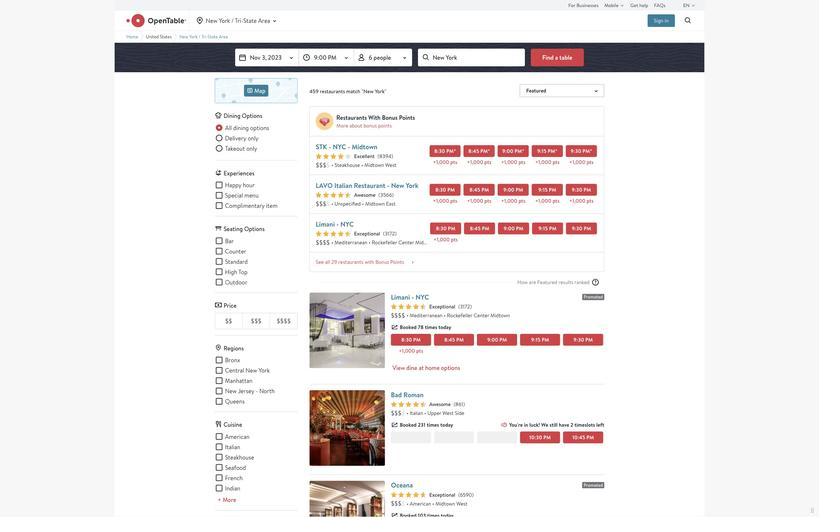 Task type: describe. For each thing, give the bounding box(es) containing it.
2 vertical spatial 8:30 pm link
[[391, 334, 431, 346]]

side
[[455, 410, 464, 417]]

0 horizontal spatial tri-
[[201, 34, 208, 39]]

2 vertical spatial 9:15 pm
[[531, 336, 549, 343]]

how
[[518, 279, 528, 286]]

( for lavo italian restaurant - new york
[[379, 192, 380, 198]]

ranked
[[575, 279, 590, 286]]

italian inside the $$$ $ • italian • upper west side
[[410, 410, 423, 417]]

$ for stk
[[326, 161, 330, 169]]

0 horizontal spatial state
[[208, 34, 218, 39]]

lavo
[[316, 181, 333, 190]]

queens
[[225, 398, 245, 405]]

$$$ $ • american • midtown west
[[391, 500, 468, 508]]

view dine at home options button
[[391, 358, 604, 378]]

table
[[559, 53, 572, 61]]

$$$ right $$
[[251, 317, 262, 325]]

map button
[[215, 78, 298, 103]]

0 horizontal spatial /
[[199, 34, 200, 39]]

outdoor
[[225, 278, 247, 286]]

awesome for italian
[[354, 192, 376, 199]]

78
[[418, 324, 424, 331]]

0 horizontal spatial area
[[219, 34, 228, 39]]

see
[[316, 259, 324, 265]]

9:00 pm for limani - nyc 8:30 pm link
[[504, 225, 524, 232]]

en button
[[683, 0, 698, 10]]

bonus point image
[[316, 112, 333, 130]]

Please input a Location, Restaurant or Cuisine field
[[418, 49, 525, 66]]

only for takeout only
[[246, 145, 257, 152]]

( for bad roman
[[454, 401, 455, 408]]

/ inside "dropdown button"
[[232, 17, 234, 24]]

seating options group
[[215, 237, 298, 287]]

* for 9:30 pm *
[[590, 148, 592, 155]]

$$$$ for bottommost 4.6 stars image
[[391, 312, 405, 319]]

0 horizontal spatial limani - nyc
[[316, 220, 354, 229]]

* for 9:15 pm *
[[555, 148, 558, 155]]

awesome for roman
[[429, 401, 451, 408]]

459 restaurants match "new york"
[[310, 88, 387, 95]]

$$$ $ • unspecified • midtown east
[[316, 200, 396, 208]]

central new york
[[225, 367, 270, 374]]

takeout
[[225, 145, 245, 152]]

home link
[[126, 34, 138, 39]]

2 vertical spatial nyc
[[416, 293, 429, 302]]

bad roman
[[391, 390, 424, 399]]

new york / tri-state area inside "dropdown button"
[[206, 17, 270, 24]]

0 horizontal spatial 4.6 stars image
[[316, 231, 351, 237]]

york inside "dropdown button"
[[219, 17, 230, 24]]

booked for booked 78 times today
[[400, 324, 417, 331]]

29
[[331, 259, 337, 265]]

bad roman link
[[391, 390, 424, 399]]

$$$ down the 4.7 stars 'image' at bottom
[[391, 500, 402, 508]]

0 vertical spatial limani - nyc link
[[316, 220, 354, 229]]

steakhouse inside cuisine group
[[225, 453, 254, 461]]

) for stk - nyc - midtown
[[391, 153, 393, 160]]

0 horizontal spatial rockefeller
[[372, 239, 397, 246]]

are
[[529, 279, 536, 286]]

options for seating options
[[244, 225, 265, 233]]

0 horizontal spatial limani
[[316, 220, 335, 229]]

tri- inside "new york / tri-state area" "dropdown button"
[[235, 17, 243, 24]]

featured button
[[520, 84, 604, 97]]

9:00 for 8:30 pm link associated with lavo italian restaurant - new york
[[503, 186, 515, 193]]

midtown inside the "$$$ $ • steakhouse • midtown west"
[[364, 162, 384, 168]]

( inside exceptional ( 6590 )
[[458, 491, 460, 498]]

regions group
[[215, 356, 298, 406]]

at
[[419, 364, 424, 372]]

experiences group
[[215, 181, 298, 210]]

stk - nyc - midtown link
[[316, 142, 378, 151]]

0 vertical spatial mediterranean
[[335, 239, 367, 246]]

italian inside cuisine group
[[225, 443, 240, 451]]

1 vertical spatial $$$$ • mediterranean • rockefeller center midtown
[[391, 312, 510, 319]]

manhattan
[[225, 377, 253, 385]]

stk - nyc - midtown
[[316, 142, 378, 151]]

4.5 stars image for roman
[[391, 401, 426, 407]]

2 vertical spatial 8:45 pm
[[444, 336, 464, 343]]

) inside exceptional ( 6590 )
[[472, 491, 474, 498]]

1 horizontal spatial bonus
[[382, 114, 398, 121]]

$ down the 4.7 stars 'image' at bottom
[[402, 500, 405, 508]]

$$$$ for 4.6 stars image to the left
[[316, 239, 330, 246]]

* for 9:00 pm *
[[522, 148, 524, 155]]

you're
[[509, 422, 523, 429]]

french
[[225, 474, 243, 482]]

0 horizontal spatial points
[[378, 122, 392, 129]]

all
[[225, 124, 232, 132]]

1 vertical spatial exceptional ( 3172 )
[[429, 303, 472, 310]]

4 stars image
[[316, 153, 351, 159]]

1 vertical spatial 4.6 stars image
[[391, 304, 426, 310]]

special menu
[[225, 192, 259, 199]]

new up 'manhattan'
[[246, 367, 257, 374]]

nov 3, 2023
[[250, 53, 282, 61]]

promoted for oceana
[[584, 482, 603, 488]]

a photo of bad roman restaurant image
[[310, 390, 385, 466]]

9:30 pm for lavo italian restaurant - new york
[[572, 186, 591, 193]]

2 vertical spatial 9:30 pm
[[574, 336, 593, 343]]

0 horizontal spatial $$$$
[[277, 317, 291, 325]]

9:15 for bottommost 9:15 pm link
[[531, 336, 541, 343]]

1 vertical spatial new york / tri-state area
[[179, 34, 228, 39]]

roman
[[404, 390, 424, 399]]

takeout only
[[225, 145, 257, 152]]

you're in luck! we still have 2 timeslots left
[[509, 422, 604, 429]]

4.5 stars image for italian
[[316, 192, 351, 198]]

8:30 pm for lavo italian restaurant - new york
[[435, 186, 455, 193]]

2 vertical spatial 9:00 pm link
[[477, 334, 517, 346]]

search icon image
[[684, 16, 693, 25]]

9:30 pm *
[[571, 148, 592, 155]]

delivery
[[225, 134, 246, 142]]

dining options group
[[215, 123, 298, 154]]

have
[[559, 422, 569, 429]]

8:45 pm for lavo italian restaurant - new york
[[470, 186, 489, 193]]

( for limani - nyc
[[383, 230, 385, 237]]

9:30 for bottommost 9:15 pm link
[[574, 336, 584, 343]]

0 vertical spatial 3172
[[385, 230, 395, 237]]

8:45 pm link for lavo italian restaurant - new york
[[464, 184, 495, 196]]

happy hour
[[225, 181, 255, 189]]

options for dining options
[[242, 112, 262, 120]]

today for booked 78 times today
[[439, 324, 451, 331]]

more about bonus points link
[[336, 122, 392, 129]]

0 vertical spatial restaurants
[[320, 88, 345, 95]]

sign in
[[654, 17, 669, 24]]

about
[[350, 122, 362, 129]]

oceana
[[391, 481, 413, 490]]

1 vertical spatial limani - nyc link
[[391, 293, 429, 302]]

special
[[225, 192, 243, 199]]

see all 29 restaurants with bonus points button
[[316, 258, 415, 266]]

10:30
[[529, 434, 542, 441]]

9:00 pm for 8:30 pm link associated with lavo italian restaurant - new york
[[503, 186, 523, 193]]

bronx
[[225, 356, 240, 364]]

match
[[346, 88, 360, 95]]

3,
[[262, 53, 267, 61]]

9:00 for limani - nyc 8:30 pm link
[[504, 225, 515, 232]]

All dining options radio
[[215, 123, 269, 132]]

+ more
[[218, 496, 236, 504]]

featured inside popup button
[[526, 87, 546, 94]]

$$$ $ • steakhouse • midtown west
[[316, 161, 396, 169]]

9:00 pm *
[[502, 148, 524, 155]]

find
[[542, 53, 554, 61]]

9:30 for 9:15 pm link associated with lavo italian restaurant - new york
[[572, 186, 582, 193]]

indian
[[225, 484, 240, 492]]

restaurant
[[354, 181, 385, 190]]

get help
[[630, 2, 648, 8]]

home
[[126, 34, 138, 39]]

upper
[[428, 410, 441, 417]]

oceana link
[[391, 481, 413, 490]]

9:00 pm link for lavo italian restaurant - new york
[[498, 184, 529, 196]]

) for bad roman
[[463, 401, 465, 408]]

bonus
[[375, 259, 389, 265]]

dining options
[[224, 112, 262, 120]]

9:30 for 9:15 pm link related to limani - nyc
[[572, 225, 583, 232]]

excellent
[[354, 153, 375, 160]]

1 vertical spatial mediterranean
[[410, 312, 443, 319]]

2 vertical spatial 9:30 pm link
[[563, 334, 603, 346]]

booked 78 times today
[[400, 324, 451, 331]]

options inside option
[[250, 124, 269, 132]]

+
[[218, 496, 221, 504]]

9:30 pm link for lavo italian restaurant - new york
[[566, 184, 597, 196]]

nov 3, 2023 button
[[235, 49, 299, 66]]

nov
[[250, 53, 260, 61]]

businesses
[[577, 2, 599, 8]]

hour
[[243, 181, 255, 189]]

1 horizontal spatial limani - nyc
[[391, 293, 429, 302]]

0 vertical spatial $$$$ • mediterranean • rockefeller center midtown
[[316, 239, 435, 246]]

exceptional for oceana
[[429, 491, 455, 498]]

1 horizontal spatial limani
[[391, 293, 410, 302]]

promoted for limani - nyc
[[584, 294, 603, 300]]

left
[[596, 422, 604, 429]]

10:30 pm
[[529, 434, 551, 441]]

experiences
[[224, 169, 255, 177]]

- up 3566
[[387, 181, 390, 190]]

8:30 pm *
[[434, 148, 456, 155]]

0 vertical spatial exceptional ( 3172 )
[[354, 230, 397, 237]]

a photo of limani - nyc restaurant image
[[310, 293, 385, 368]]

- right stk on the top of page
[[329, 142, 331, 151]]

stk
[[316, 142, 327, 151]]

+ more button
[[215, 496, 239, 505]]

8:30 pm link for limani - nyc
[[430, 223, 461, 234]]

sign in button
[[648, 14, 675, 27]]

state inside "dropdown button"
[[243, 17, 257, 24]]

9:30 pm for limani - nyc
[[572, 225, 591, 232]]

points
[[390, 259, 404, 265]]

2 vertical spatial 9:15 pm link
[[520, 334, 560, 346]]

awesome ( 3566 )
[[354, 192, 394, 199]]

options inside button
[[441, 364, 460, 372]]



Task type: vqa. For each thing, say whether or not it's contained in the screenshot.
Tres Chiles Picosos, Eureka, CA 'image'
no



Task type: locate. For each thing, give the bounding box(es) containing it.
rockefeller up booked 78 times today
[[447, 312, 472, 319]]

861
[[455, 401, 463, 408]]

steakhouse up seafood
[[225, 453, 254, 461]]

american inside $$$ $ • american • midtown west
[[410, 500, 431, 507]]

0 horizontal spatial steakhouse
[[225, 453, 254, 461]]

west
[[385, 162, 396, 168], [443, 410, 454, 417], [456, 500, 468, 507]]

in
[[665, 17, 669, 24], [524, 422, 528, 429]]

0 vertical spatial in
[[665, 17, 669, 24]]

restaurants with bonus points more about bonus points
[[336, 114, 415, 129]]

0 vertical spatial awesome
[[354, 192, 376, 199]]

today down upper
[[440, 422, 453, 429]]

1 vertical spatial featured
[[537, 279, 557, 286]]

- up 4 stars image
[[348, 142, 350, 151]]

1 promoted from the top
[[584, 294, 603, 300]]

0 vertical spatial limani
[[316, 220, 335, 229]]

8:30
[[434, 148, 445, 155], [435, 186, 446, 193], [436, 225, 447, 232], [401, 336, 412, 343]]

mediterranean up booked 78 times today
[[410, 312, 443, 319]]

9:15 pm
[[538, 186, 556, 193], [539, 225, 557, 232], [531, 336, 549, 343]]

0 vertical spatial times
[[425, 324, 437, 331]]

new
[[206, 17, 217, 24], [179, 34, 188, 39], [391, 181, 404, 190], [246, 367, 257, 374], [225, 387, 237, 395]]

more right + on the bottom
[[223, 496, 236, 504]]

1 vertical spatial promoted
[[584, 482, 603, 488]]

1 horizontal spatial points
[[399, 114, 415, 121]]

- up booked 78 times today
[[412, 293, 414, 302]]

times right 231
[[427, 422, 439, 429]]

featured right are
[[537, 279, 557, 286]]

exceptional ( 3172 ) up bonus
[[354, 230, 397, 237]]

york inside regions group
[[259, 367, 270, 374]]

9:30 pm link
[[566, 184, 597, 196], [566, 223, 597, 234], [563, 334, 603, 346]]

1 vertical spatial limani
[[391, 293, 410, 302]]

8:30 pm for limani - nyc
[[436, 225, 455, 232]]

unspecified
[[335, 200, 361, 207]]

0 vertical spatial 9:30 pm link
[[566, 184, 597, 196]]

restaurants right 29
[[338, 259, 363, 265]]

nyc for $
[[333, 142, 346, 151]]

1 vertical spatial 9:30 pm link
[[566, 223, 597, 234]]

( inside awesome ( 3566 )
[[379, 192, 380, 198]]

booked 231 times today
[[400, 422, 453, 429]]

2023
[[268, 53, 282, 61]]

italian up unspecified
[[334, 181, 352, 190]]

1 vertical spatial 8:30 pm
[[436, 225, 455, 232]]

more
[[336, 122, 348, 129], [223, 496, 236, 504]]

1 vertical spatial 9:30 pm
[[572, 225, 591, 232]]

0 vertical spatial italian
[[334, 181, 352, 190]]

cuisine group
[[215, 432, 298, 493]]

new jersey - north
[[225, 387, 275, 395]]

opentable logo image
[[126, 14, 186, 27]]

9:15 pm for lavo italian restaurant - new york
[[538, 186, 556, 193]]

1 vertical spatial points
[[378, 122, 392, 129]]

1 horizontal spatial state
[[243, 17, 257, 24]]

awesome up upper
[[429, 401, 451, 408]]

view dine at home options
[[392, 364, 460, 372]]

9:30 pm link for limani - nyc
[[566, 223, 597, 234]]

in for sign
[[665, 17, 669, 24]]

0 vertical spatial rockefeller
[[372, 239, 397, 246]]

$$
[[225, 317, 232, 325]]

9:30
[[571, 148, 581, 155], [572, 186, 582, 193], [572, 225, 583, 232], [574, 336, 584, 343]]

9:00 for the bottom 8:30 pm link
[[487, 336, 498, 343]]

1 horizontal spatial /
[[232, 17, 234, 24]]

8:45 pm for limani - nyc
[[470, 225, 489, 232]]

rockefeller up bonus
[[372, 239, 397, 246]]

2 horizontal spatial west
[[456, 500, 468, 507]]

0 vertical spatial more
[[336, 122, 348, 129]]

0 vertical spatial 8:30 pm link
[[430, 184, 461, 196]]

options right seating at the top of page
[[244, 225, 265, 233]]

limani - nyc link
[[316, 220, 354, 229], [391, 293, 429, 302]]

a
[[555, 53, 558, 61]]

options right home
[[441, 364, 460, 372]]

$ for lavo
[[326, 200, 330, 208]]

1 vertical spatial booked
[[400, 422, 417, 429]]

9:00 pm for the bottom 8:30 pm link
[[487, 336, 507, 343]]

4.6 stars image
[[316, 231, 351, 237], [391, 304, 426, 310]]

0 vertical spatial 9:15 pm link
[[532, 184, 563, 196]]

0 vertical spatial today
[[439, 324, 451, 331]]

8:45 for 8:45 pm link to the bottom
[[444, 336, 455, 343]]

only down delivery only
[[246, 145, 257, 152]]

9:00
[[314, 53, 327, 61], [502, 148, 513, 155], [503, 186, 515, 193], [504, 225, 515, 232], [487, 336, 498, 343]]

1 vertical spatial west
[[443, 410, 454, 417]]

0 vertical spatial 8:45 pm
[[470, 186, 489, 193]]

nyc up 78
[[416, 293, 429, 302]]

1 horizontal spatial area
[[258, 17, 270, 24]]

0 vertical spatial limani - nyc
[[316, 220, 354, 229]]

1 horizontal spatial west
[[443, 410, 454, 417]]

0 horizontal spatial more
[[223, 496, 236, 504]]

excellent ( 8394 )
[[354, 153, 393, 160]]

2 horizontal spatial $$$$
[[391, 312, 405, 319]]

1 vertical spatial italian
[[410, 410, 423, 417]]

$$$$ • mediterranean • rockefeller center midtown up bonus
[[316, 239, 435, 246]]

only for delivery only
[[248, 134, 259, 142]]

9:00 pm link for limani - nyc
[[498, 223, 529, 234]]

with inside 'restaurants with bonus points more about bonus points'
[[368, 114, 381, 121]]

1 vertical spatial times
[[427, 422, 439, 429]]

west inside the $$$ $ • italian • upper west side
[[443, 410, 454, 417]]

booked left 231
[[400, 422, 417, 429]]

0 vertical spatial area
[[258, 17, 270, 24]]

8:45 pm link for limani - nyc
[[464, 223, 495, 234]]

find a table
[[542, 53, 572, 61]]

area inside "dropdown button"
[[258, 17, 270, 24]]

None field
[[418, 49, 525, 66]]

0 vertical spatial options
[[242, 112, 262, 120]]

limani - nyc down unspecified
[[316, 220, 354, 229]]

pm inside "link"
[[587, 434, 594, 441]]

1 vertical spatial 4.5 stars image
[[391, 401, 426, 407]]

- inside regions group
[[256, 387, 258, 395]]

options up all dining options
[[242, 112, 262, 120]]

midtown inside $$$ $ • american • midtown west
[[436, 500, 455, 507]]

sign
[[654, 17, 664, 24]]

limani - nyc up 78
[[391, 293, 429, 302]]

1 horizontal spatial steakhouse
[[335, 162, 360, 168]]

8:30 for 8:30 pm link associated with lavo italian restaurant - new york
[[435, 186, 446, 193]]

1 booked from the top
[[400, 324, 417, 331]]

0 horizontal spatial limani - nyc link
[[316, 220, 354, 229]]

1 horizontal spatial in
[[665, 17, 669, 24]]

* for 8:45 pm *
[[488, 148, 490, 155]]

restaurants
[[336, 114, 367, 121]]

with left bonus
[[365, 259, 374, 265]]

awesome down lavo italian restaurant - new york
[[354, 192, 376, 199]]

for businesses
[[569, 2, 599, 8]]

0 horizontal spatial options
[[250, 124, 269, 132]]

1 vertical spatial with
[[365, 259, 374, 265]]

-
[[329, 142, 331, 151], [348, 142, 350, 151], [387, 181, 390, 190], [336, 220, 339, 229], [412, 293, 414, 302], [256, 387, 258, 395]]

1 vertical spatial rockefeller
[[447, 312, 472, 319]]

find a table button
[[531, 49, 584, 66]]

bonus up more about bonus points link
[[382, 114, 398, 121]]

- down unspecified
[[336, 220, 339, 229]]

(
[[378, 153, 379, 160], [379, 192, 380, 198], [383, 230, 385, 237], [458, 303, 460, 310], [454, 401, 455, 408], [458, 491, 460, 498]]

nyc down unspecified
[[340, 220, 354, 229]]

mobile
[[605, 2, 619, 8]]

still
[[550, 422, 558, 429]]

1 * from the left
[[454, 148, 456, 155]]

1 horizontal spatial exceptional ( 3172 )
[[429, 303, 472, 310]]

nyc up 4 stars image
[[333, 142, 346, 151]]

center for 4.6 stars image to the left
[[399, 239, 414, 246]]

( inside excellent ( 8394 )
[[378, 153, 379, 160]]

today right 78
[[439, 324, 451, 331]]

new up new york / tri-state area link
[[206, 17, 217, 24]]

4.6 stars image up 29
[[316, 231, 351, 237]]

9:15 pm link for lavo italian restaurant - new york
[[532, 184, 563, 196]]

restaurants right 459
[[320, 88, 345, 95]]

8:45 for lavo italian restaurant - new york 8:45 pm link
[[470, 186, 480, 193]]

9:15 pm link for limani - nyc
[[532, 223, 563, 234]]

restaurants inside button
[[338, 259, 363, 265]]

exceptional up booked 78 times today
[[429, 303, 455, 310]]

$ down 4 stars image
[[326, 161, 330, 169]]

for
[[569, 2, 576, 8]]

) for limani - nyc
[[395, 230, 397, 237]]

times for 231
[[427, 422, 439, 429]]

west down 6590
[[456, 500, 468, 507]]

1 vertical spatial tri-
[[201, 34, 208, 39]]

- left north
[[256, 387, 258, 395]]

new right states
[[179, 34, 188, 39]]

0 vertical spatial exceptional
[[354, 230, 380, 237]]

1 vertical spatial only
[[246, 145, 257, 152]]

seating
[[224, 225, 243, 233]]

west inside $$$ $ • american • midtown west
[[456, 500, 468, 507]]

2 vertical spatial west
[[456, 500, 468, 507]]

1 horizontal spatial tri-
[[235, 17, 243, 24]]

regions
[[224, 344, 244, 352]]

central
[[225, 367, 244, 374]]

with
[[368, 114, 381, 121], [365, 259, 374, 265]]

italian up 231
[[410, 410, 423, 417]]

8:45 for limani - nyc 8:45 pm link
[[470, 225, 481, 232]]

exceptional ( 6590 )
[[429, 491, 474, 498]]

0 horizontal spatial 4.5 stars image
[[316, 192, 351, 198]]

1 vertical spatial 9:15 pm link
[[532, 223, 563, 234]]

1 vertical spatial today
[[440, 422, 453, 429]]

$$$ for stk
[[316, 161, 326, 169]]

1 horizontal spatial center
[[474, 312, 489, 319]]

$$$$ • mediterranean • rockefeller center midtown up booked 78 times today
[[391, 312, 510, 319]]

get
[[630, 2, 638, 8]]

$ down bad roman
[[402, 409, 405, 417]]

with inside button
[[365, 259, 374, 265]]

west for stk - nyc - midtown
[[385, 162, 396, 168]]

) inside awesome ( 861 )
[[463, 401, 465, 408]]

promoted
[[584, 294, 603, 300], [584, 482, 603, 488]]

booked for booked 231 times today
[[400, 422, 417, 429]]

( for stk - nyc - midtown
[[378, 153, 379, 160]]

happy
[[225, 181, 241, 189]]

2 horizontal spatial italian
[[410, 410, 423, 417]]

home
[[425, 364, 440, 372]]

options right dining
[[250, 124, 269, 132]]

0 vertical spatial featured
[[526, 87, 546, 94]]

today for booked 231 times today
[[440, 422, 453, 429]]

new up 'queens'
[[225, 387, 237, 395]]

Delivery only radio
[[215, 134, 259, 142]]

0 vertical spatial only
[[248, 134, 259, 142]]

steakhouse inside the "$$$ $ • steakhouse • midtown west"
[[335, 162, 360, 168]]

limani down points
[[391, 293, 410, 302]]

nyc
[[333, 142, 346, 151], [340, 220, 354, 229], [416, 293, 429, 302]]

dining
[[224, 112, 240, 120]]

8:30 for the bottom 8:30 pm link
[[401, 336, 412, 343]]

9:15 for 9:15 pm link associated with lavo italian restaurant - new york
[[538, 186, 548, 193]]

0 horizontal spatial bonus
[[364, 122, 377, 129]]

cuisine
[[224, 421, 242, 429]]

lavo italian restaurant - new york
[[316, 181, 419, 190]]

west down '8394'
[[385, 162, 396, 168]]

$$$ for bad
[[391, 409, 402, 417]]

lavo italian restaurant - new york link
[[316, 181, 419, 190]]

1 horizontal spatial 4.5 stars image
[[391, 401, 426, 407]]

1 horizontal spatial rockefeller
[[447, 312, 472, 319]]

0 vertical spatial options
[[250, 124, 269, 132]]

exceptional up $$$ $ • american • midtown west
[[429, 491, 455, 498]]

4.5 stars image
[[316, 192, 351, 198], [391, 401, 426, 407]]

exceptional for limani - nyc
[[429, 303, 455, 310]]

1 vertical spatial 3172
[[460, 303, 470, 310]]

1 horizontal spatial options
[[441, 364, 460, 372]]

italian up seafood
[[225, 443, 240, 451]]

york"
[[375, 88, 387, 95]]

0 vertical spatial state
[[243, 17, 257, 24]]

limani - nyc link up 78
[[391, 293, 429, 302]]

$ for bad
[[402, 409, 405, 417]]

featured down find
[[526, 87, 546, 94]]

mediterranean up the see all 29 restaurants with bonus points
[[335, 239, 367, 246]]

1 horizontal spatial mediterranean
[[410, 312, 443, 319]]

2
[[571, 422, 573, 429]]

4.7 stars image
[[391, 492, 426, 498]]

featured
[[526, 87, 546, 94], [537, 279, 557, 286]]

3 * from the left
[[522, 148, 524, 155]]

more inside button
[[223, 496, 236, 504]]

4 * from the left
[[555, 148, 558, 155]]

item
[[266, 202, 278, 210]]

8:45 pm
[[470, 186, 489, 193], [470, 225, 489, 232], [444, 336, 464, 343]]

1 vertical spatial in
[[524, 422, 528, 429]]

high top
[[225, 268, 248, 276]]

in left luck!
[[524, 422, 528, 429]]

limani - nyc link down unspecified
[[316, 220, 354, 229]]

2 vertical spatial 8:45 pm link
[[434, 334, 474, 346]]

midtown
[[352, 142, 378, 151], [364, 162, 384, 168], [365, 200, 385, 207], [415, 239, 435, 246], [491, 312, 510, 319], [436, 500, 455, 507]]

2 vertical spatial italian
[[225, 443, 240, 451]]

3566
[[380, 192, 392, 198]]

we
[[541, 422, 548, 429]]

west for bad roman
[[443, 410, 454, 417]]

8394
[[379, 153, 391, 160]]

$ down lavo
[[326, 200, 330, 208]]

pm
[[328, 53, 337, 61], [446, 148, 454, 155], [480, 148, 488, 155], [515, 148, 522, 155], [548, 148, 555, 155], [583, 148, 590, 155], [447, 186, 455, 193], [482, 186, 489, 193], [516, 186, 523, 193], [549, 186, 556, 193], [584, 186, 591, 193], [448, 225, 455, 232], [482, 225, 489, 232], [516, 225, 524, 232], [549, 225, 557, 232], [584, 225, 591, 232], [413, 336, 421, 343], [456, 336, 464, 343], [500, 336, 507, 343], [542, 336, 549, 343], [585, 336, 593, 343], [544, 434, 551, 441], [587, 434, 594, 441]]

new york / tri-state area button
[[195, 11, 279, 31]]

exceptional up see all 29 restaurants with bonus points button
[[354, 230, 380, 237]]

4.6 stars image up 78
[[391, 304, 426, 310]]

$$$ for lavo
[[316, 200, 326, 208]]

1 vertical spatial 8:45 pm link
[[464, 223, 495, 234]]

2 promoted from the top
[[584, 482, 603, 488]]

6590
[[460, 491, 472, 498]]

0 vertical spatial 8:30 pm
[[435, 186, 455, 193]]

2 vertical spatial 8:30 pm
[[401, 336, 421, 343]]

0 vertical spatial 9:00 pm link
[[498, 184, 529, 196]]

help
[[639, 2, 648, 8]]

1 horizontal spatial awesome
[[429, 401, 451, 408]]

0 horizontal spatial italian
[[225, 443, 240, 451]]

9:15 for 9:15 pm link related to limani - nyc
[[539, 225, 548, 232]]

west inside the "$$$ $ • steakhouse • midtown west"
[[385, 162, 396, 168]]

american down the 4.7 stars 'image' at bottom
[[410, 500, 431, 507]]

more inside 'restaurants with bonus points more about bonus points'
[[336, 122, 348, 129]]

limani down unspecified
[[316, 220, 335, 229]]

price
[[224, 302, 237, 310]]

midtown inside $$$ $ • unspecified • midtown east
[[365, 200, 385, 207]]

nyc for •
[[340, 220, 354, 229]]

9:15 pm for limani - nyc
[[539, 225, 557, 232]]

0 vertical spatial points
[[399, 114, 415, 121]]

8:30 for limani - nyc 8:30 pm link
[[436, 225, 447, 232]]

in inside sign in "button"
[[665, 17, 669, 24]]

only down all dining options
[[248, 134, 259, 142]]

1 horizontal spatial limani - nyc link
[[391, 293, 429, 302]]

new up 3566
[[391, 181, 404, 190]]

center for bottommost 4.6 stars image
[[474, 312, 489, 319]]

seating options
[[224, 225, 265, 233]]

jersey
[[238, 387, 254, 395]]

Takeout only radio
[[215, 144, 257, 153]]

west down awesome ( 861 )
[[443, 410, 454, 417]]

times for 78
[[425, 324, 437, 331]]

1 vertical spatial /
[[199, 34, 200, 39]]

1 vertical spatial exceptional
[[429, 303, 455, 310]]

booked left 78
[[400, 324, 417, 331]]

faqs
[[654, 2, 666, 8]]

+1,000 pts
[[433, 159, 457, 166], [467, 159, 491, 166], [501, 159, 526, 166], [535, 159, 560, 166], [569, 159, 594, 166], [433, 197, 457, 204], [467, 197, 491, 204], [501, 197, 526, 204], [535, 197, 560, 204], [569, 197, 594, 204], [434, 236, 458, 243], [399, 347, 423, 354]]

1 vertical spatial american
[[410, 500, 431, 507]]

4.5 stars image down bad roman
[[391, 401, 426, 407]]

4.5 stars image down lavo
[[316, 192, 351, 198]]

with up more about bonus points link
[[368, 114, 381, 121]]

5 * from the left
[[590, 148, 592, 155]]

8:30 pm link for lavo italian restaurant - new york
[[430, 184, 461, 196]]

more down restaurants
[[336, 122, 348, 129]]

0 horizontal spatial in
[[524, 422, 528, 429]]

$$$ down 4 stars image
[[316, 161, 326, 169]]

american inside cuisine group
[[225, 433, 250, 441]]

231
[[418, 422, 426, 429]]

view
[[392, 364, 405, 372]]

$$$ down lavo
[[316, 200, 326, 208]]

2 * from the left
[[488, 148, 490, 155]]

( inside awesome ( 861 )
[[454, 401, 455, 408]]

exceptional ( 3172 ) up booked 78 times today
[[429, 303, 472, 310]]

2 booked from the top
[[400, 422, 417, 429]]

all
[[325, 259, 330, 265]]

1 vertical spatial 9:15 pm
[[539, 225, 557, 232]]

times right 78
[[425, 324, 437, 331]]

1 horizontal spatial italian
[[334, 181, 352, 190]]

1 vertical spatial restaurants
[[338, 259, 363, 265]]

en
[[683, 2, 690, 8]]

north
[[259, 387, 275, 395]]

how are featured results ranked
[[518, 279, 590, 286]]

0 vertical spatial /
[[232, 17, 234, 24]]

$$$$
[[316, 239, 330, 246], [391, 312, 405, 319], [277, 317, 291, 325]]

united states
[[146, 34, 172, 39]]

faqs button
[[654, 0, 666, 10]]

area up 3,
[[258, 17, 270, 24]]

1 vertical spatial bonus
[[364, 122, 377, 129]]

dining
[[233, 124, 249, 132]]

bonus right about
[[364, 122, 377, 129]]

points
[[399, 114, 415, 121], [378, 122, 392, 129]]

new inside "dropdown button"
[[206, 17, 217, 24]]

in for you're
[[524, 422, 528, 429]]

* for 8:30 pm *
[[454, 148, 456, 155]]

) for lavo italian restaurant - new york
[[392, 192, 394, 198]]

new york / tri-state area
[[206, 17, 270, 24], [179, 34, 228, 39]]

) inside excellent ( 8394 )
[[391, 153, 393, 160]]

american down 'cuisine'
[[225, 433, 250, 441]]

in right the sign
[[665, 17, 669, 24]]

$$$ down bad
[[391, 409, 402, 417]]

) inside awesome ( 3566 )
[[392, 192, 394, 198]]

united
[[146, 34, 159, 39]]

area down "new york / tri-state area" "dropdown button"
[[219, 34, 228, 39]]

dine
[[406, 364, 417, 372]]

steakhouse down 4 stars image
[[335, 162, 360, 168]]



